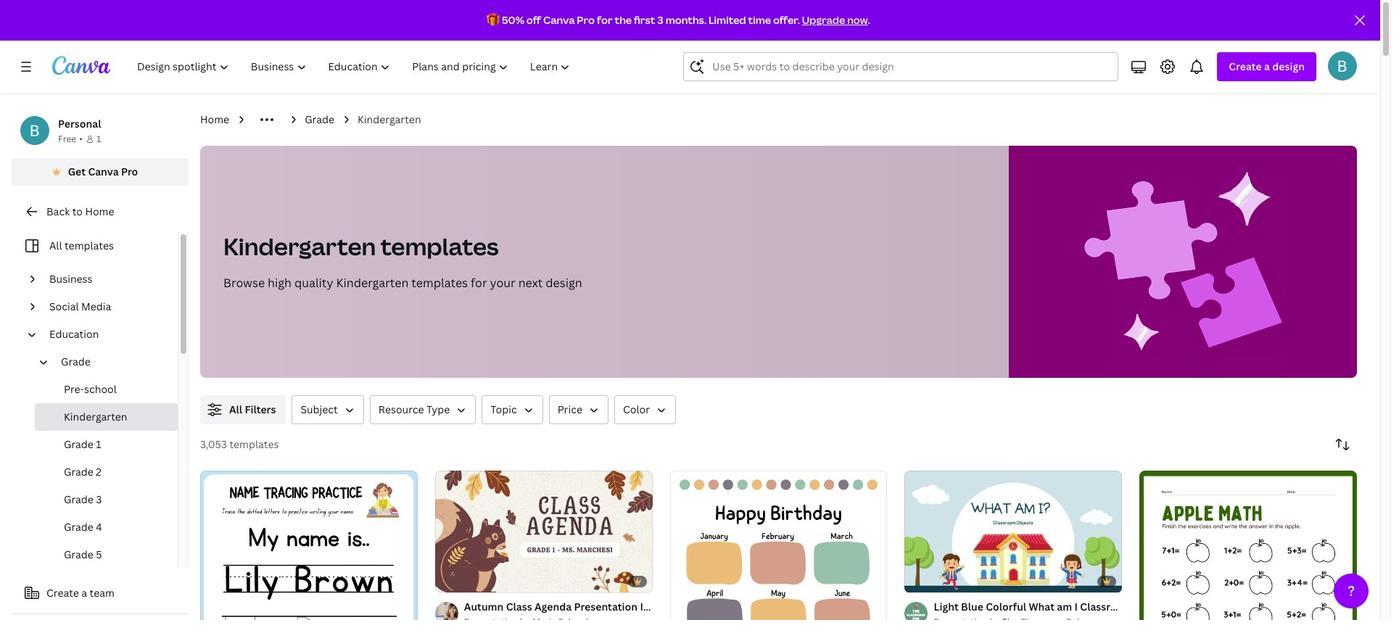 Task type: locate. For each thing, give the bounding box(es) containing it.
free •
[[58, 133, 83, 145]]

create for create a design
[[1229, 59, 1262, 73]]

pro up back to home link
[[121, 165, 138, 178]]

all inside "button"
[[229, 403, 242, 416]]

1 vertical spatial all
[[229, 403, 242, 416]]

first
[[634, 13, 655, 27]]

1 presentation from the left
[[574, 600, 638, 614]]

high
[[268, 275, 292, 291]]

1 vertical spatial a
[[81, 586, 87, 600]]

upgrade now button
[[802, 13, 868, 27]]

grade for grade 2
[[64, 465, 94, 479]]

subject button
[[292, 395, 364, 424]]

pro left the
[[577, 13, 595, 27]]

templates down all filters
[[230, 437, 279, 451]]

grade inside grade 4 link
[[64, 520, 94, 534]]

1 horizontal spatial presentation
[[1200, 600, 1264, 614]]

1 inside 1 of 17 link
[[915, 575, 919, 586]]

0 horizontal spatial for
[[471, 275, 487, 291]]

0 horizontal spatial design
[[546, 275, 582, 291]]

school
[[84, 382, 117, 396]]

a inside button
[[81, 586, 87, 600]]

create
[[1229, 59, 1262, 73], [46, 586, 79, 600]]

kindergarten templates
[[223, 231, 499, 262]]

top level navigation element
[[128, 52, 583, 81]]

now
[[848, 13, 868, 27]]

0 horizontal spatial of
[[451, 575, 460, 586]]

grade 2
[[64, 465, 102, 479]]

grade 2 link
[[35, 459, 178, 486]]

0 vertical spatial a
[[1265, 59, 1270, 73]]

of
[[451, 575, 460, 586], [921, 575, 929, 586]]

1
[[96, 133, 101, 145], [96, 437, 101, 451], [445, 575, 450, 586], [915, 575, 919, 586]]

0 vertical spatial for
[[597, 13, 613, 27]]

templates left your
[[412, 275, 468, 291]]

0 vertical spatial create
[[1229, 59, 1262, 73]]

3
[[658, 13, 664, 27], [96, 493, 102, 506]]

0 horizontal spatial presentation
[[574, 600, 638, 614]]

colorful pastel simple classroom birthday poster image
[[670, 471, 888, 620]]

1 inside 1 of 14 link
[[445, 575, 450, 586]]

1 vertical spatial canva
[[88, 165, 119, 178]]

design right next
[[546, 275, 582, 291]]

presentation right quiz
[[1200, 600, 1264, 614]]

1 of from the left
[[451, 575, 460, 586]]

all filters
[[229, 403, 276, 416]]

all templates link
[[20, 232, 169, 260]]

0 horizontal spatial colorful
[[652, 600, 693, 614]]

1 horizontal spatial canva
[[543, 13, 575, 27]]

for for pro
[[597, 13, 613, 27]]

social media
[[49, 300, 111, 313]]

create inside button
[[46, 586, 79, 600]]

all left filters
[[229, 403, 242, 416]]

None search field
[[684, 52, 1119, 81]]

templates down back to home
[[65, 239, 114, 252]]

grade down top level navigation "element"
[[305, 112, 334, 126]]

grade 4 link
[[35, 514, 178, 541]]

0 vertical spatial canva
[[543, 13, 575, 27]]

of left 14
[[451, 575, 460, 586]]

grade 5 link
[[35, 541, 178, 569]]

for left your
[[471, 275, 487, 291]]

for for templates
[[471, 275, 487, 291]]

3 up the 4
[[96, 493, 102, 506]]

•
[[79, 133, 83, 145]]

brad klo image
[[1328, 52, 1357, 81]]

upgrade
[[802, 13, 845, 27]]

3,053 templates
[[200, 437, 279, 451]]

education
[[49, 327, 99, 341]]

0 vertical spatial design
[[1273, 59, 1305, 73]]

blue minimalist name tracing practice worksheet image
[[200, 471, 418, 620]]

grade left the 4
[[64, 520, 94, 534]]

1 up 2
[[96, 437, 101, 451]]

grade 5
[[64, 548, 102, 562]]

grade 4
[[64, 520, 102, 534]]

1 right "•"
[[96, 133, 101, 145]]

grade inside grade 1 link
[[64, 437, 94, 451]]

0 horizontal spatial a
[[81, 586, 87, 600]]

design left brad klo image
[[1273, 59, 1305, 73]]

colorful right blue
[[986, 600, 1027, 614]]

0 horizontal spatial create
[[46, 586, 79, 600]]

of for autumn class agenda presentation in colorful playful style
[[451, 575, 460, 586]]

resource type
[[379, 403, 450, 416]]

to
[[72, 205, 83, 218]]

create inside dropdown button
[[1229, 59, 1262, 73]]

blue
[[961, 600, 984, 614]]

1 vertical spatial for
[[471, 275, 487, 291]]

0 vertical spatial home
[[200, 112, 229, 126]]

1 horizontal spatial create
[[1229, 59, 1262, 73]]

classroom
[[1081, 600, 1133, 614]]

2 colorful from the left
[[986, 600, 1027, 614]]

of for light blue colorful what am i classroom objects quiz presentation
[[921, 575, 929, 586]]

0 vertical spatial 3
[[658, 13, 664, 27]]

1 horizontal spatial 3
[[658, 13, 664, 27]]

grade
[[305, 112, 334, 126], [61, 355, 91, 369], [64, 437, 94, 451], [64, 465, 94, 479], [64, 493, 94, 506], [64, 520, 94, 534], [64, 548, 94, 562]]

light blue colorful what am i classroom objects quiz presentation link
[[934, 599, 1264, 615]]

all down back
[[49, 239, 62, 252]]

canva inside get canva pro button
[[88, 165, 119, 178]]

for
[[597, 13, 613, 27], [471, 275, 487, 291]]

presentation left in at left
[[574, 600, 638, 614]]

0 horizontal spatial 3
[[96, 493, 102, 506]]

1 of 17 link
[[905, 471, 1122, 593]]

grade inside grade 3 link
[[64, 493, 94, 506]]

all for all templates
[[49, 239, 62, 252]]

back
[[46, 205, 70, 218]]

Sort by button
[[1328, 430, 1357, 459]]

of left 17
[[921, 575, 929, 586]]

2
[[96, 465, 102, 479]]

a inside dropdown button
[[1265, 59, 1270, 73]]

social media link
[[44, 293, 169, 321]]

canva
[[543, 13, 575, 27], [88, 165, 119, 178]]

style
[[732, 600, 757, 614]]

pre-school
[[64, 382, 117, 396]]

grade 1
[[64, 437, 101, 451]]

colorful inside light blue colorful what am i classroom objects quiz presentation link
[[986, 600, 1027, 614]]

a
[[1265, 59, 1270, 73], [81, 586, 87, 600]]

1 horizontal spatial colorful
[[986, 600, 1027, 614]]

.
[[868, 13, 871, 27]]

1 colorful from the left
[[652, 600, 693, 614]]

i
[[1075, 600, 1078, 614]]

1 vertical spatial pro
[[121, 165, 138, 178]]

1 of 14
[[445, 575, 471, 586]]

grade left 5
[[64, 548, 94, 562]]

colorful right in at left
[[652, 600, 693, 614]]

0 vertical spatial all
[[49, 239, 62, 252]]

templates for kindergarten templates
[[381, 231, 499, 262]]

objects
[[1135, 600, 1173, 614]]

1 horizontal spatial a
[[1265, 59, 1270, 73]]

1 vertical spatial create
[[46, 586, 79, 600]]

1 horizontal spatial of
[[921, 575, 929, 586]]

am
[[1057, 600, 1072, 614]]

create a design
[[1229, 59, 1305, 73]]

1 horizontal spatial pro
[[577, 13, 595, 27]]

1 horizontal spatial design
[[1273, 59, 1305, 73]]

pro inside get canva pro button
[[121, 165, 138, 178]]

canva right get
[[88, 165, 119, 178]]

presentation
[[574, 600, 638, 614], [1200, 600, 1264, 614]]

a for team
[[81, 586, 87, 600]]

0 horizontal spatial pro
[[121, 165, 138, 178]]

3 right first
[[658, 13, 664, 27]]

templates for 3,053 templates
[[230, 437, 279, 451]]

3,053
[[200, 437, 227, 451]]

0 vertical spatial pro
[[577, 13, 595, 27]]

1 for 1 of 17
[[915, 575, 919, 586]]

grade inside grade 2 link
[[64, 465, 94, 479]]

off
[[527, 13, 541, 27]]

grade inside grade 5 'link'
[[64, 548, 94, 562]]

months.
[[666, 13, 707, 27]]

grade down education
[[61, 355, 91, 369]]

1 left 14
[[445, 575, 450, 586]]

1 left 17
[[915, 575, 919, 586]]

grade up grade 2
[[64, 437, 94, 451]]

the
[[615, 13, 632, 27]]

for left the
[[597, 13, 613, 27]]

1 vertical spatial 3
[[96, 493, 102, 506]]

templates up browse high quality kindergarten templates for your next design
[[381, 231, 499, 262]]

what
[[1029, 600, 1055, 614]]

grade down grade 2
[[64, 493, 94, 506]]

canva right off
[[543, 13, 575, 27]]

create for create a team
[[46, 586, 79, 600]]

1 horizontal spatial all
[[229, 403, 242, 416]]

in
[[640, 600, 650, 614]]

2 of from the left
[[921, 575, 929, 586]]

a for design
[[1265, 59, 1270, 73]]

grade for grade 4
[[64, 520, 94, 534]]

pro
[[577, 13, 595, 27], [121, 165, 138, 178]]

get canva pro
[[68, 165, 138, 178]]

kindergarten
[[358, 112, 421, 126], [223, 231, 376, 262], [336, 275, 409, 291], [64, 410, 127, 424]]

0 horizontal spatial all
[[49, 239, 62, 252]]

grade 3
[[64, 493, 102, 506]]

0 horizontal spatial canva
[[88, 165, 119, 178]]

quiz
[[1176, 600, 1198, 614]]

1 horizontal spatial for
[[597, 13, 613, 27]]

1 vertical spatial home
[[85, 205, 114, 218]]

grade left 2
[[64, 465, 94, 479]]



Task type: vqa. For each thing, say whether or not it's contained in the screenshot.
Home link on the left of page
yes



Task type: describe. For each thing, give the bounding box(es) containing it.
education link
[[44, 321, 169, 348]]

grade for grade 1
[[64, 437, 94, 451]]

all filters button
[[200, 395, 286, 424]]

grade 1 link
[[35, 431, 178, 459]]

type
[[427, 403, 450, 416]]

all templates
[[49, 239, 114, 252]]

🎁 50% off canva pro for the first 3 months. limited time offer. upgrade now .
[[487, 13, 871, 27]]

autumn class agenda presentation in colorful playful style image
[[435, 471, 653, 593]]

quality
[[294, 275, 333, 291]]

autumn
[[464, 600, 504, 614]]

get
[[68, 165, 86, 178]]

color button
[[614, 395, 676, 424]]

1 inside grade 1 link
[[96, 437, 101, 451]]

1 vertical spatial design
[[546, 275, 582, 291]]

grade for grade 3
[[64, 493, 94, 506]]

business
[[49, 272, 93, 286]]

price button
[[549, 395, 609, 424]]

price
[[558, 403, 583, 416]]

1 for 1
[[96, 133, 101, 145]]

2 presentation from the left
[[1200, 600, 1264, 614]]

browse high quality kindergarten templates for your next design
[[223, 275, 582, 291]]

time
[[748, 13, 771, 27]]

1 of 17
[[915, 575, 939, 586]]

create a team button
[[12, 579, 189, 608]]

grade 3 link
[[35, 486, 178, 514]]

kindergarten down kindergarten templates
[[336, 275, 409, 291]]

light blue colorful what am i classroom objects quiz presentation
[[934, 600, 1264, 614]]

create a design button
[[1218, 52, 1317, 81]]

light blue colorful what am i classroom objects quiz presentation image
[[905, 471, 1122, 593]]

1 of 14 link
[[435, 471, 653, 593]]

business link
[[44, 266, 169, 293]]

media
[[81, 300, 111, 313]]

class
[[506, 600, 532, 614]]

5
[[96, 548, 102, 562]]

🎁
[[487, 13, 500, 27]]

resource
[[379, 403, 424, 416]]

kindergarten down top level navigation "element"
[[358, 112, 421, 126]]

back to home
[[46, 205, 114, 218]]

templates for all templates
[[65, 239, 114, 252]]

grade for grade 5
[[64, 548, 94, 562]]

design inside create a design dropdown button
[[1273, 59, 1305, 73]]

grade inside button
[[61, 355, 91, 369]]

browse
[[223, 275, 265, 291]]

light
[[934, 600, 959, 614]]

colorful inside autumn class agenda presentation in colorful playful style link
[[652, 600, 693, 614]]

all for all filters
[[229, 403, 242, 416]]

grade button
[[55, 348, 169, 376]]

team
[[90, 586, 115, 600]]

subject
[[301, 403, 338, 416]]

topic button
[[482, 395, 543, 424]]

4
[[96, 520, 102, 534]]

kindergarten down school
[[64, 410, 127, 424]]

topic
[[491, 403, 517, 416]]

pre-school link
[[35, 376, 178, 403]]

17
[[931, 575, 939, 586]]

pre-
[[64, 382, 84, 396]]

50%
[[502, 13, 524, 27]]

personal
[[58, 117, 101, 131]]

playful
[[695, 600, 730, 614]]

kindergarten up quality
[[223, 231, 376, 262]]

free
[[58, 133, 76, 145]]

1 for 1 of 14
[[445, 575, 450, 586]]

your
[[490, 275, 516, 291]]

home link
[[200, 112, 229, 128]]

1 horizontal spatial home
[[200, 112, 229, 126]]

green fun apple math worksheet image
[[1140, 471, 1357, 620]]

agenda
[[535, 600, 572, 614]]

offer.
[[773, 13, 800, 27]]

next
[[519, 275, 543, 291]]

color
[[623, 403, 650, 416]]

autumn class agenda presentation in colorful playful style link
[[464, 599, 757, 615]]

get canva pro button
[[12, 158, 189, 186]]

Search search field
[[713, 53, 1110, 81]]

back to home link
[[12, 197, 189, 226]]

resource type button
[[370, 395, 476, 424]]

limited
[[709, 13, 746, 27]]

0 horizontal spatial home
[[85, 205, 114, 218]]

create a team
[[46, 586, 115, 600]]

social
[[49, 300, 79, 313]]

filters
[[245, 403, 276, 416]]



